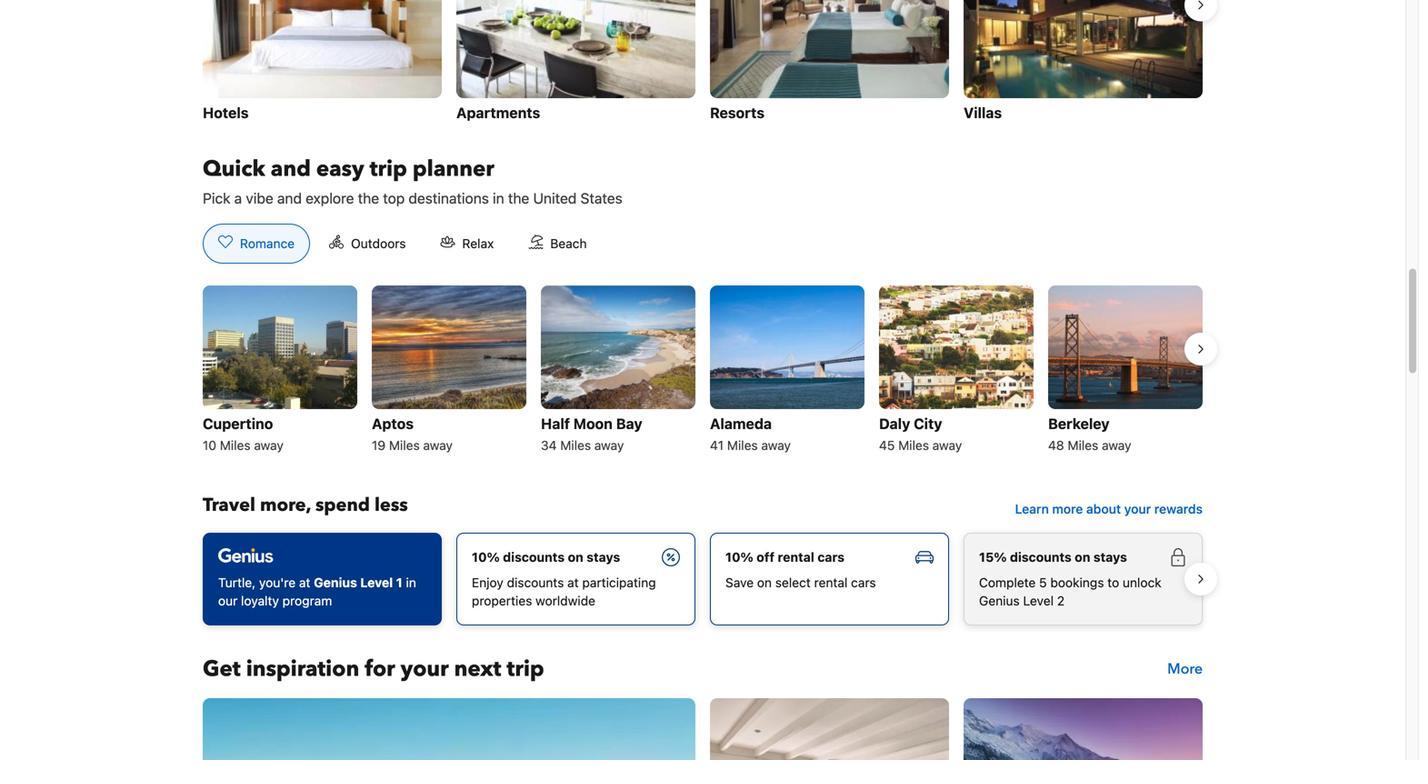 Task type: describe. For each thing, give the bounding box(es) containing it.
our
[[218, 593, 238, 608]]

1 the from the left
[[358, 190, 379, 207]]

cupertino
[[203, 415, 273, 432]]

rewards
[[1155, 501, 1203, 516]]

at for you're
[[299, 575, 311, 590]]

participating
[[582, 575, 656, 590]]

at for discounts
[[568, 575, 579, 590]]

select
[[776, 575, 811, 590]]

away for berkeley
[[1102, 438, 1132, 453]]

discounts for 5
[[1010, 550, 1072, 565]]

0 vertical spatial genius
[[314, 575, 357, 590]]

stays for 10% discounts on stays
[[587, 550, 620, 565]]

turtle, you're at genius level 1
[[218, 575, 403, 590]]

get inspiration for your next trip
[[203, 654, 544, 684]]

region containing cupertino
[[188, 278, 1218, 464]]

off
[[757, 550, 775, 565]]

quick
[[203, 154, 265, 184]]

enjoy
[[472, 575, 504, 590]]

villas link
[[964, 0, 1203, 125]]

hotels
[[203, 104, 249, 121]]

0 vertical spatial level
[[360, 575, 393, 590]]

top
[[383, 190, 405, 207]]

aptos 19 miles away
[[372, 415, 453, 453]]

more
[[1053, 501, 1083, 516]]

stays for 15% discounts on stays
[[1094, 550, 1128, 565]]

for
[[365, 654, 395, 684]]

trip inside quick and easy trip planner pick a vibe and explore the top destinations in the united states
[[370, 154, 407, 184]]

berkeley
[[1049, 415, 1110, 432]]

on for bookings
[[1075, 550, 1091, 565]]

away for aptos
[[423, 438, 453, 453]]

10
[[203, 438, 216, 453]]

daly
[[879, 415, 911, 432]]

your for next
[[401, 654, 449, 684]]

1 horizontal spatial trip
[[507, 654, 544, 684]]

1 horizontal spatial cars
[[851, 575, 876, 590]]

10% for 10% off rental cars
[[726, 550, 754, 565]]

10% discounts on stays
[[472, 550, 620, 565]]

5
[[1040, 575, 1047, 590]]

beach
[[550, 236, 587, 251]]

a
[[234, 190, 242, 207]]

beach button
[[513, 224, 602, 264]]

pick
[[203, 190, 231, 207]]

more link
[[1168, 655, 1203, 684]]

miles inside daly city 45 miles away
[[899, 438, 929, 453]]

apartments link
[[457, 0, 696, 125]]

planner
[[413, 154, 495, 184]]

15%
[[979, 550, 1007, 565]]

tab list containing romance
[[188, 224, 617, 265]]

easy
[[316, 154, 364, 184]]

10% off rental cars
[[726, 550, 845, 565]]

save on select rental cars
[[726, 575, 876, 590]]

you're
[[259, 575, 296, 590]]

learn more about your rewards
[[1015, 501, 1203, 516]]

to
[[1108, 575, 1120, 590]]

less
[[375, 493, 408, 518]]

0 vertical spatial and
[[271, 154, 311, 184]]

2
[[1057, 593, 1065, 608]]

genius inside complete 5 bookings to unlock genius level 2
[[979, 593, 1020, 608]]

berkeley 48 miles away
[[1049, 415, 1132, 453]]

save
[[726, 575, 754, 590]]

alameda 41 miles away
[[710, 415, 791, 453]]

bay
[[616, 415, 643, 432]]

miles for berkeley
[[1068, 438, 1099, 453]]

relax button
[[425, 224, 510, 264]]

48
[[1049, 438, 1065, 453]]

miles for aptos
[[389, 438, 420, 453]]

resorts
[[710, 104, 765, 121]]

discounts inside enjoy discounts at participating properties worldwide
[[507, 575, 564, 590]]

inspiration
[[246, 654, 359, 684]]

states
[[581, 190, 623, 207]]

romance
[[240, 236, 295, 251]]

0 vertical spatial cars
[[818, 550, 845, 565]]

15% discounts on stays
[[979, 550, 1128, 565]]



Task type: vqa. For each thing, say whether or not it's contained in the screenshot.
Save
yes



Task type: locate. For each thing, give the bounding box(es) containing it.
discounts
[[503, 550, 565, 565], [1010, 550, 1072, 565], [507, 575, 564, 590]]

1 vertical spatial genius
[[979, 593, 1020, 608]]

0 vertical spatial rental
[[778, 550, 815, 565]]

miles inside aptos 19 miles away
[[389, 438, 420, 453]]

learn
[[1015, 501, 1049, 516]]

travel
[[203, 493, 255, 518]]

10% for 10% discounts on stays
[[472, 550, 500, 565]]

3 away from the left
[[595, 438, 624, 453]]

on up enjoy discounts at participating properties worldwide
[[568, 550, 584, 565]]

relax
[[462, 236, 494, 251]]

away inside alameda 41 miles away
[[762, 438, 791, 453]]

2 horizontal spatial on
[[1075, 550, 1091, 565]]

learn more about your rewards link
[[1008, 493, 1210, 526]]

level down the 5
[[1023, 593, 1054, 608]]

miles down alameda
[[727, 438, 758, 453]]

region
[[188, 0, 1218, 133], [188, 278, 1218, 464], [188, 526, 1218, 633]]

villas
[[964, 104, 1002, 121]]

away down cupertino
[[254, 438, 284, 453]]

half
[[541, 415, 570, 432]]

stays
[[587, 550, 620, 565], [1094, 550, 1128, 565]]

miles down city
[[899, 438, 929, 453]]

genius up program
[[314, 575, 357, 590]]

unlock
[[1123, 575, 1162, 590]]

discounts up enjoy discounts at participating properties worldwide
[[503, 550, 565, 565]]

outdoors
[[351, 236, 406, 251]]

0 horizontal spatial trip
[[370, 154, 407, 184]]

41
[[710, 438, 724, 453]]

in
[[493, 190, 504, 207], [406, 575, 416, 590]]

united
[[533, 190, 577, 207]]

in our loyalty program
[[218, 575, 416, 608]]

blue genius logo image
[[218, 548, 273, 563], [218, 548, 273, 563]]

level left 1
[[360, 575, 393, 590]]

0 horizontal spatial the
[[358, 190, 379, 207]]

0 horizontal spatial cars
[[818, 550, 845, 565]]

away down alameda
[[762, 438, 791, 453]]

1 horizontal spatial on
[[757, 575, 772, 590]]

at up worldwide
[[568, 575, 579, 590]]

away inside aptos 19 miles away
[[423, 438, 453, 453]]

away down berkeley
[[1102, 438, 1132, 453]]

away down city
[[933, 438, 962, 453]]

turtle,
[[218, 575, 256, 590]]

1 horizontal spatial at
[[568, 575, 579, 590]]

away for cupertino
[[254, 438, 284, 453]]

0 horizontal spatial on
[[568, 550, 584, 565]]

properties
[[472, 593, 532, 608]]

your right for
[[401, 654, 449, 684]]

loyalty
[[241, 593, 279, 608]]

1 horizontal spatial level
[[1023, 593, 1054, 608]]

3 miles from the left
[[560, 438, 591, 453]]

miles for alameda
[[727, 438, 758, 453]]

2 at from the left
[[568, 575, 579, 590]]

0 horizontal spatial at
[[299, 575, 311, 590]]

moon
[[574, 415, 613, 432]]

1 region from the top
[[188, 0, 1218, 133]]

10% up save
[[726, 550, 754, 565]]

1 at from the left
[[299, 575, 311, 590]]

alameda
[[710, 415, 772, 432]]

4 away from the left
[[762, 438, 791, 453]]

0 vertical spatial trip
[[370, 154, 407, 184]]

6 miles from the left
[[1068, 438, 1099, 453]]

get
[[203, 654, 241, 684]]

explore
[[306, 190, 354, 207]]

program
[[283, 593, 332, 608]]

5 miles from the left
[[899, 438, 929, 453]]

apartments
[[457, 104, 540, 121]]

your for rewards
[[1125, 501, 1151, 516]]

1 vertical spatial level
[[1023, 593, 1054, 608]]

in inside quick and easy trip planner pick a vibe and explore the top destinations in the united states
[[493, 190, 504, 207]]

in right 1
[[406, 575, 416, 590]]

1 away from the left
[[254, 438, 284, 453]]

cars up save on select rental cars
[[818, 550, 845, 565]]

complete
[[979, 575, 1036, 590]]

bookings
[[1051, 575, 1104, 590]]

genius down complete
[[979, 593, 1020, 608]]

1 vertical spatial trip
[[507, 654, 544, 684]]

miles down berkeley
[[1068, 438, 1099, 453]]

miles for cupertino
[[220, 438, 251, 453]]

romance button
[[203, 224, 310, 264]]

miles inside alameda 41 miles away
[[727, 438, 758, 453]]

rental up select
[[778, 550, 815, 565]]

2 vertical spatial region
[[188, 526, 1218, 633]]

away inside berkeley 48 miles away
[[1102, 438, 1132, 453]]

hotels link
[[203, 0, 442, 125]]

quick and easy trip planner pick a vibe and explore the top destinations in the united states
[[203, 154, 623, 207]]

the left top
[[358, 190, 379, 207]]

more
[[1168, 659, 1203, 679]]

discounts for discounts
[[503, 550, 565, 565]]

1 horizontal spatial stays
[[1094, 550, 1128, 565]]

on right save
[[757, 575, 772, 590]]

1 stays from the left
[[587, 550, 620, 565]]

miles right 34
[[560, 438, 591, 453]]

0 horizontal spatial 10%
[[472, 550, 500, 565]]

34
[[541, 438, 557, 453]]

at inside enjoy discounts at participating properties worldwide
[[568, 575, 579, 590]]

3 region from the top
[[188, 526, 1218, 633]]

1 miles from the left
[[220, 438, 251, 453]]

0 vertical spatial region
[[188, 0, 1218, 133]]

the
[[358, 190, 379, 207], [508, 190, 530, 207]]

at
[[299, 575, 311, 590], [568, 575, 579, 590]]

the left united
[[508, 190, 530, 207]]

tab list
[[188, 224, 617, 265]]

1 vertical spatial cars
[[851, 575, 876, 590]]

stays up "to"
[[1094, 550, 1128, 565]]

genius
[[314, 575, 357, 590], [979, 593, 1020, 608]]

2 10% from the left
[[726, 550, 754, 565]]

on for at
[[568, 550, 584, 565]]

miles inside cupertino 10 miles away
[[220, 438, 251, 453]]

0 horizontal spatial level
[[360, 575, 393, 590]]

2 the from the left
[[508, 190, 530, 207]]

2 stays from the left
[[1094, 550, 1128, 565]]

1 horizontal spatial 10%
[[726, 550, 754, 565]]

region containing hotels
[[188, 0, 1218, 133]]

level
[[360, 575, 393, 590], [1023, 593, 1054, 608]]

your right about
[[1125, 501, 1151, 516]]

resorts link
[[710, 0, 949, 125]]

0 horizontal spatial stays
[[587, 550, 620, 565]]

spend
[[316, 493, 370, 518]]

travel more, spend less
[[203, 493, 408, 518]]

and right vibe
[[277, 190, 302, 207]]

worldwide
[[536, 593, 596, 608]]

1 vertical spatial rental
[[814, 575, 848, 590]]

trip right next
[[507, 654, 544, 684]]

away inside half moon bay 34 miles away
[[595, 438, 624, 453]]

about
[[1087, 501, 1121, 516]]

1 horizontal spatial genius
[[979, 593, 1020, 608]]

outdoors button
[[314, 224, 421, 264]]

away
[[254, 438, 284, 453], [423, 438, 453, 453], [595, 438, 624, 453], [762, 438, 791, 453], [933, 438, 962, 453], [1102, 438, 1132, 453]]

enjoy discounts at participating properties worldwide
[[472, 575, 656, 608]]

away right 19
[[423, 438, 453, 453]]

45
[[879, 438, 895, 453]]

miles
[[220, 438, 251, 453], [389, 438, 420, 453], [560, 438, 591, 453], [727, 438, 758, 453], [899, 438, 929, 453], [1068, 438, 1099, 453]]

away down moon
[[595, 438, 624, 453]]

1 vertical spatial and
[[277, 190, 302, 207]]

half moon bay 34 miles away
[[541, 415, 643, 453]]

your
[[1125, 501, 1151, 516], [401, 654, 449, 684]]

away inside daly city 45 miles away
[[933, 438, 962, 453]]

on
[[568, 550, 584, 565], [1075, 550, 1091, 565], [757, 575, 772, 590]]

1 horizontal spatial in
[[493, 190, 504, 207]]

and up vibe
[[271, 154, 311, 184]]

vibe
[[246, 190, 273, 207]]

daly city 45 miles away
[[879, 415, 962, 453]]

and
[[271, 154, 311, 184], [277, 190, 302, 207]]

0 vertical spatial in
[[493, 190, 504, 207]]

more,
[[260, 493, 311, 518]]

miles down aptos
[[389, 438, 420, 453]]

next
[[454, 654, 501, 684]]

discounts down 10% discounts on stays
[[507, 575, 564, 590]]

miles inside half moon bay 34 miles away
[[560, 438, 591, 453]]

2 away from the left
[[423, 438, 453, 453]]

1 10% from the left
[[472, 550, 500, 565]]

at up program
[[299, 575, 311, 590]]

0 vertical spatial your
[[1125, 501, 1151, 516]]

trip up top
[[370, 154, 407, 184]]

1
[[396, 575, 403, 590]]

rental right select
[[814, 575, 848, 590]]

aptos
[[372, 415, 414, 432]]

in up the relax
[[493, 190, 504, 207]]

6 away from the left
[[1102, 438, 1132, 453]]

city
[[914, 415, 943, 432]]

complete 5 bookings to unlock genius level 2
[[979, 575, 1162, 608]]

away for alameda
[[762, 438, 791, 453]]

on up bookings
[[1075, 550, 1091, 565]]

in inside in our loyalty program
[[406, 575, 416, 590]]

1 horizontal spatial the
[[508, 190, 530, 207]]

0 horizontal spatial genius
[[314, 575, 357, 590]]

miles inside berkeley 48 miles away
[[1068, 438, 1099, 453]]

2 miles from the left
[[389, 438, 420, 453]]

1 vertical spatial in
[[406, 575, 416, 590]]

0 horizontal spatial in
[[406, 575, 416, 590]]

region containing 10% discounts on stays
[[188, 526, 1218, 633]]

stays up participating
[[587, 550, 620, 565]]

5 away from the left
[[933, 438, 962, 453]]

0 horizontal spatial your
[[401, 654, 449, 684]]

19
[[372, 438, 386, 453]]

destinations
[[409, 190, 489, 207]]

away inside cupertino 10 miles away
[[254, 438, 284, 453]]

level inside complete 5 bookings to unlock genius level 2
[[1023, 593, 1054, 608]]

2 region from the top
[[188, 278, 1218, 464]]

10% up enjoy
[[472, 550, 500, 565]]

10%
[[472, 550, 500, 565], [726, 550, 754, 565]]

cars right select
[[851, 575, 876, 590]]

miles down cupertino
[[220, 438, 251, 453]]

discounts up the 5
[[1010, 550, 1072, 565]]

cupertino 10 miles away
[[203, 415, 284, 453]]

1 vertical spatial region
[[188, 278, 1218, 464]]

1 horizontal spatial your
[[1125, 501, 1151, 516]]

4 miles from the left
[[727, 438, 758, 453]]

1 vertical spatial your
[[401, 654, 449, 684]]



